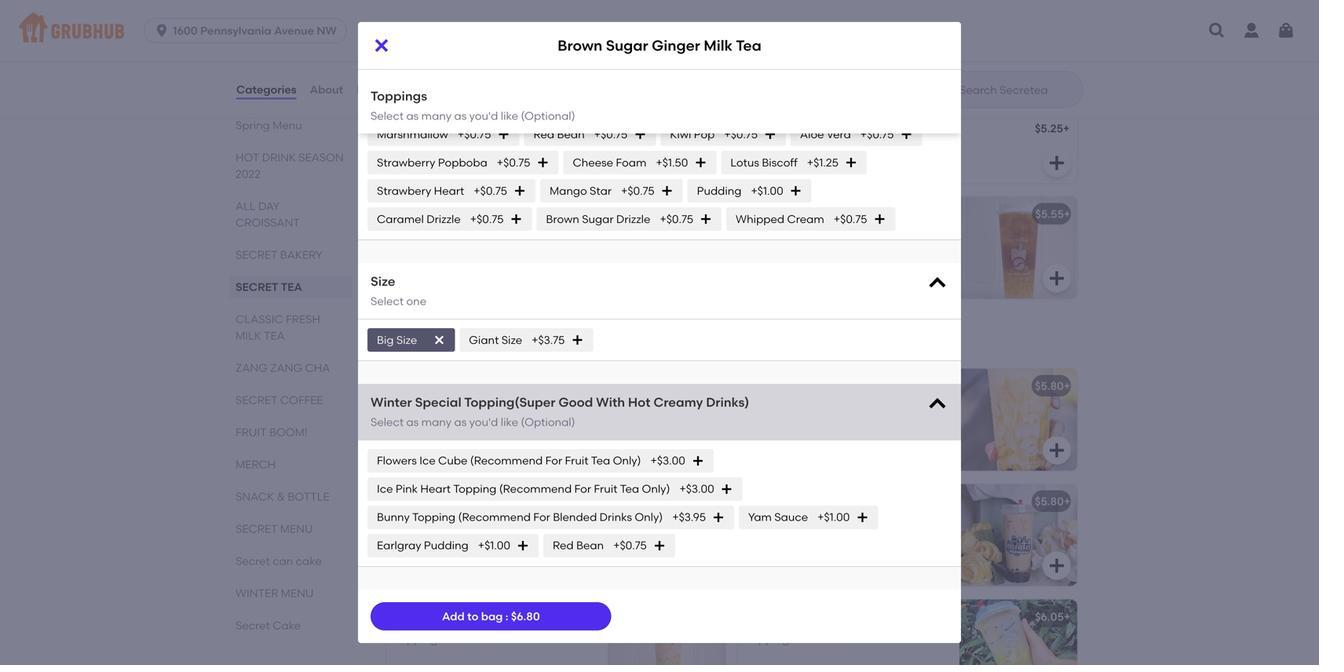 Task type: locate. For each thing, give the bounding box(es) containing it.
secret menu
[[236, 522, 313, 536]]

marshmallow
[[377, 128, 448, 141]]

1 vertical spatial ginger
[[467, 380, 504, 393]]

+$1.25 for oreo
[[584, 71, 616, 84]]

special
[[415, 395, 462, 410]]

$5.80 for earl grey milk tea
[[1036, 495, 1065, 508]]

tea
[[281, 280, 302, 294], [264, 329, 285, 343], [566, 332, 600, 352]]

topping for jasmin green milk tea
[[396, 633, 438, 646]]

1600 pennsylvania avenue nw
[[173, 24, 337, 37]]

drizzle down foam
[[617, 213, 651, 226]]

classic inside classic fresh milk tea
[[236, 313, 283, 326]]

kiwi pop
[[670, 128, 715, 141]]

fresh
[[286, 313, 320, 326], [462, 332, 517, 352]]

milk up zang zang cha
[[236, 329, 262, 343]]

pop right kiwi
[[694, 128, 715, 141]]

select inside "winter special topping(super good with hot creamy drinks) select as many as you'd like (optional)"
[[371, 416, 404, 429]]

ginger up topping(super
[[467, 380, 504, 393]]

all day croissant
[[236, 200, 300, 229]]

red bean up cheese
[[534, 128, 585, 141]]

$5.25 down search secretea search field
[[1036, 122, 1064, 135]]

you'd up 'cheezo osmanthus oolong tea'
[[470, 109, 498, 123]]

1 horizontal spatial $6.05
[[1036, 610, 1065, 624]]

zang up secret coffee
[[236, 361, 268, 375]]

secret cake
[[236, 619, 301, 632]]

0 vertical spatial +$1.25
[[584, 71, 616, 84]]

boba down oreo
[[531, 99, 560, 113]]

$5.25 down +$1.50 on the top of the page
[[684, 207, 713, 221]]

aloe
[[801, 128, 825, 141]]

spring
[[236, 119, 270, 132]]

1 horizontal spatial fruit
[[594, 483, 618, 496]]

+ for earl grey milk tea 'image'
[[1065, 495, 1071, 508]]

good
[[559, 395, 593, 410]]

osmanthus up popboba at left top
[[439, 123, 501, 137]]

blended
[[553, 511, 597, 524]]

$5.80 + for cake milk tea
[[1036, 380, 1071, 393]]

1 jelly from the left
[[690, 71, 715, 84]]

menu
[[280, 522, 313, 536], [281, 587, 314, 600]]

for up the ice pink heart topping (recommend for fruit tea only)
[[546, 454, 563, 468]]

not for osmanthus oolong tea
[[793, 146, 810, 159]]

0 vertical spatial toppings
[[371, 12, 427, 27]]

(optional) down good
[[521, 416, 576, 429]]

heart up blueberry
[[434, 184, 465, 198]]

$6.05 +
[[684, 380, 719, 393], [1036, 610, 1071, 624]]

bakery
[[280, 248, 323, 262]]

3 like from the top
[[501, 416, 519, 429]]

season
[[299, 151, 344, 164]]

2 vertical spatial only)
[[635, 511, 663, 524]]

1 vertical spatial sugar
[[582, 213, 614, 226]]

1 horizontal spatial pudding
[[697, 184, 742, 198]]

0 horizontal spatial cake
[[273, 619, 301, 632]]

earl up the yam
[[748, 495, 769, 508]]

not for white peach oolong tea
[[793, 230, 810, 243]]

only)
[[613, 454, 641, 468], [642, 483, 670, 496], [635, 511, 663, 524]]

merch
[[236, 458, 276, 471]]

$5.80 + for coffee milk tea
[[684, 495, 719, 508]]

1 vertical spatial red
[[553, 539, 574, 552]]

cake
[[296, 555, 322, 568]]

0 horizontal spatial ginger
[[467, 380, 504, 393]]

boba down passionfruit pop
[[417, 99, 446, 113]]

+$1.00 up white
[[751, 184, 784, 198]]

0 vertical spatial red
[[534, 128, 555, 141]]

milk inside classic fresh milk tea
[[236, 329, 262, 343]]

$5.25 + left whipped
[[684, 207, 719, 221]]

1 horizontal spatial +$1.25
[[807, 156, 839, 169]]

grey
[[463, 8, 489, 21], [772, 495, 797, 508]]

brown sugar ginger milk tea up the coffe
[[558, 37, 762, 54]]

cake up drinks) on the right
[[748, 380, 776, 393]]

1 vertical spatial topping
[[412, 511, 456, 524]]

2 you'd from the top
[[470, 109, 498, 123]]

fresh left '+$3.75'
[[462, 332, 517, 352]]

1 vertical spatial ice
[[377, 483, 393, 496]]

not for coffee milk tea
[[441, 517, 458, 531]]

0 vertical spatial classic
[[236, 313, 283, 326]]

+$1.00 down bunny topping (recommend for blended drinks only)
[[478, 539, 511, 552]]

earl grey milk tea image
[[960, 484, 1078, 587]]

$5.25 + down search secretea search field
[[1036, 122, 1070, 135]]

toppings select as many as you'd like (optional)
[[371, 12, 576, 46], [371, 88, 576, 123]]

3 secret from the top
[[236, 394, 278, 407]]

blueberry
[[429, 207, 481, 221]]

brown sugar ginger milk tea up special
[[396, 380, 550, 393]]

fruit down "winter special topping(super good with hot creamy drinks) select as many as you'd like (optional)" on the bottom of page
[[565, 454, 589, 468]]

classic fresh milk tea up zang zang cha
[[236, 313, 320, 343]]

toppings select as many as you'd like (optional) up 'cheezo osmanthus oolong tea'
[[371, 88, 576, 123]]

0 horizontal spatial +$1.00
[[478, 539, 511, 552]]

0 vertical spatial topping
[[453, 483, 497, 496]]

0 vertical spatial $5.25 +
[[1036, 122, 1070, 135]]

oolong
[[504, 123, 544, 137], [812, 123, 852, 137], [819, 207, 859, 221]]

ice left the pink
[[377, 483, 393, 496]]

+$3.00
[[651, 454, 686, 468], [680, 483, 715, 496]]

0 horizontal spatial pop
[[442, 71, 463, 84]]

(optional) up oreo
[[521, 32, 576, 46]]

2 vertical spatial you'd
[[470, 416, 498, 429]]

2 jelly from the left
[[849, 71, 874, 84]]

+$1.00 down the 'earl grey milk tea'
[[818, 511, 850, 524]]

2 vertical spatial brown
[[396, 380, 430, 393]]

svg image
[[1208, 21, 1227, 40], [634, 128, 647, 141], [901, 128, 913, 141], [696, 154, 715, 173], [1048, 154, 1067, 173], [695, 156, 707, 169], [927, 273, 949, 295], [571, 334, 584, 346], [1048, 441, 1067, 460], [721, 483, 734, 496], [857, 511, 869, 524], [517, 540, 529, 552], [653, 540, 666, 552], [696, 557, 715, 576], [1048, 557, 1067, 576]]

many inside "winter special topping(super good with hot creamy drinks) select as many as you'd like (optional)"
[[422, 416, 452, 429]]

classic fresh milk tea up topping(super
[[383, 332, 600, 352]]

1 vertical spatial (optional)
[[521, 109, 576, 123]]

topping for royal blueberry
[[396, 230, 438, 243]]

secret for secret tea
[[236, 280, 279, 294]]

milk right giant
[[521, 332, 563, 352]]

red bean down blended
[[553, 539, 604, 552]]

rainbow jelly
[[800, 71, 874, 84]]

0 vertical spatial brown
[[558, 37, 603, 54]]

1 horizontal spatial jelly
[[849, 71, 874, 84]]

sugar for +$0.75
[[582, 213, 614, 226]]

0 horizontal spatial fresh
[[286, 313, 320, 326]]

2 vertical spatial like
[[501, 416, 519, 429]]

3 select from the top
[[371, 295, 404, 308]]

0 vertical spatial cake
[[748, 380, 776, 393]]

classic down the secret tea
[[236, 313, 283, 326]]

2 like from the top
[[501, 109, 519, 123]]

topping not included! for osmanthus oolong tea
[[748, 146, 862, 159]]

2 toppings select as many as you'd like (optional) from the top
[[371, 88, 576, 123]]

0 horizontal spatial size
[[371, 274, 396, 289]]

0 horizontal spatial grey
[[463, 8, 489, 21]]

+
[[712, 6, 718, 20], [712, 122, 718, 135], [1064, 122, 1070, 135], [713, 207, 719, 221], [1065, 207, 1071, 221], [713, 380, 719, 393], [1065, 380, 1071, 393], [713, 495, 719, 508], [1065, 495, 1071, 508], [1065, 610, 1071, 624]]

milk
[[704, 37, 733, 54], [507, 380, 529, 393], [779, 380, 801, 393], [435, 495, 457, 508], [800, 495, 822, 508], [474, 610, 496, 624]]

topping not included! for royal blueberry
[[396, 230, 510, 243]]

pop right passionfruit
[[442, 71, 463, 84]]

1 vertical spatial $6.05 +
[[1036, 610, 1071, 624]]

0 horizontal spatial earl
[[439, 8, 460, 21]]

tea up zang zang cha
[[264, 329, 285, 343]]

0 vertical spatial $6.05 +
[[684, 380, 719, 393]]

1 zang from the left
[[236, 361, 268, 375]]

heart right the pink
[[421, 483, 451, 496]]

0 vertical spatial fruit
[[565, 454, 589, 468]]

$6.80
[[511, 610, 540, 623]]

white peach oolong tea image
[[960, 197, 1078, 299]]

1 secret from the top
[[236, 555, 270, 568]]

toppings down passionfruit
[[371, 88, 427, 104]]

(recommend up the ice pink heart topping (recommend for fruit tea only)
[[470, 454, 543, 468]]

add to bag : $6.80
[[442, 610, 540, 623]]

fruit up drinks
[[594, 483, 618, 496]]

cheezo left 'oolong/jasmin'
[[748, 8, 789, 21]]

red down blended
[[553, 539, 574, 552]]

topping for osmanthus oolong tea
[[748, 146, 790, 159]]

oolong for peach
[[819, 207, 859, 221]]

0 horizontal spatial $6.05
[[684, 380, 713, 393]]

1 vertical spatial toppings select as many as you'd like (optional)
[[371, 88, 576, 123]]

0 horizontal spatial boba
[[417, 99, 446, 113]]

3 many from the top
[[422, 416, 452, 429]]

2 secret from the top
[[236, 280, 279, 294]]

toppings up passionfruit
[[371, 12, 427, 27]]

brown up oreo
[[558, 37, 603, 54]]

secret bakery
[[236, 248, 323, 262]]

ice left cube
[[420, 454, 436, 468]]

2 osmanthus from the left
[[748, 123, 810, 137]]

you'd down topping(super
[[470, 416, 498, 429]]

topping not included! for cheezo oolong/jasmin green
[[748, 30, 862, 43]]

red down oreo
[[534, 128, 555, 141]]

star
[[590, 184, 612, 198]]

included! for cheezo osmanthus oolong tea
[[461, 146, 510, 159]]

only) up drinks
[[613, 454, 641, 468]]

earl grey milk tea
[[748, 495, 844, 508]]

1 horizontal spatial milk
[[521, 332, 563, 352]]

secret down winter
[[236, 619, 270, 632]]

1 horizontal spatial $5.25
[[1036, 122, 1064, 135]]

$5.80
[[683, 6, 712, 20], [683, 122, 712, 135], [1036, 380, 1065, 393], [684, 495, 713, 508], [1036, 495, 1065, 508]]

1 vertical spatial (recommend
[[499, 483, 572, 496]]

(recommend down the ice pink heart topping (recommend for fruit tea only)
[[458, 511, 531, 524]]

4 select from the top
[[371, 416, 404, 429]]

one
[[407, 295, 427, 308]]

+ for white peach oolong tea "image"
[[1065, 207, 1071, 221]]

1 vertical spatial fruit
[[594, 483, 618, 496]]

brown down mango
[[546, 213, 580, 226]]

0 horizontal spatial milk
[[236, 329, 262, 343]]

mango
[[550, 184, 587, 198]]

passionfruit pop
[[377, 71, 463, 84]]

flowers ice cube (recommend for fruit tea only)
[[377, 454, 641, 468]]

topping down the coffee milk tea
[[412, 511, 456, 524]]

matcha milk tea image
[[960, 600, 1078, 665]]

2 vertical spatial (recommend
[[458, 511, 531, 524]]

0 vertical spatial (optional)
[[521, 32, 576, 46]]

toppings select as many as you'd like (optional) up passionfruit pop
[[371, 12, 576, 46]]

jelly for rainbow jelly
[[849, 71, 874, 84]]

1 horizontal spatial +$1.00
[[751, 184, 784, 198]]

menu down bottle
[[280, 522, 313, 536]]

rainbow
[[800, 71, 846, 84]]

$5.55 +
[[1036, 207, 1071, 221]]

&
[[277, 490, 285, 504]]

0 vertical spatial you'd
[[470, 32, 498, 46]]

3 you'd from the top
[[470, 416, 498, 429]]

2 vertical spatial (optional)
[[521, 416, 576, 429]]

included! for earl grey milk tea
[[813, 517, 862, 531]]

secret left the can
[[236, 555, 270, 568]]

you'd down cheezo earl grey
[[470, 32, 498, 46]]

jelly right the coffe
[[690, 71, 715, 84]]

select down winter
[[371, 416, 404, 429]]

as
[[407, 32, 419, 46], [454, 32, 467, 46], [407, 109, 419, 123], [454, 109, 467, 123], [407, 416, 419, 429], [454, 416, 467, 429]]

1 horizontal spatial drizzle
[[617, 213, 651, 226]]

3 (optional) from the top
[[521, 416, 576, 429]]

topping not included! for cake milk tea
[[748, 402, 862, 415]]

size up big
[[371, 274, 396, 289]]

secret
[[236, 555, 270, 568], [236, 619, 270, 632]]

milk
[[236, 329, 262, 343], [521, 332, 563, 352]]

1 select from the top
[[371, 32, 404, 46]]

1 vertical spatial bean
[[577, 539, 604, 552]]

many up marshmallow
[[422, 109, 452, 123]]

size
[[371, 274, 396, 289], [397, 333, 417, 347], [502, 333, 523, 347]]

svg image
[[1277, 21, 1296, 40], [154, 23, 170, 38], [372, 36, 391, 55], [696, 70, 715, 88], [1048, 70, 1067, 88], [495, 100, 508, 112], [498, 128, 510, 141], [764, 128, 777, 141], [537, 156, 550, 169], [845, 156, 858, 169], [514, 185, 526, 197], [661, 185, 674, 197], [790, 185, 803, 197], [510, 213, 523, 226], [700, 213, 713, 226], [874, 213, 887, 226], [1048, 269, 1067, 288], [433, 334, 446, 346], [927, 394, 949, 416], [696, 441, 715, 460], [692, 455, 705, 467], [713, 511, 725, 524]]

many down cheezo earl grey
[[422, 32, 452, 46]]

1 horizontal spatial $6.05 +
[[1036, 610, 1071, 624]]

brown sugar ginger milk tea image
[[608, 369, 726, 471]]

0 vertical spatial +$1.00
[[751, 184, 784, 198]]

tea
[[736, 37, 762, 54], [546, 123, 565, 137], [854, 123, 874, 137], [861, 207, 881, 221], [531, 380, 550, 393], [803, 380, 823, 393], [591, 454, 611, 468], [620, 483, 640, 496], [459, 495, 479, 508], [824, 495, 844, 508], [498, 610, 518, 624]]

1 secret from the top
[[236, 248, 278, 262]]

1 horizontal spatial zang
[[270, 361, 303, 375]]

royal blueberry image
[[608, 197, 726, 299]]

1 vertical spatial menu
[[281, 587, 314, 600]]

menu
[[273, 119, 302, 132]]

cheezo oolong/jasmin green
[[748, 8, 911, 21]]

svg image inside main navigation navigation
[[1208, 21, 1227, 40]]

+$1.00 for pudding
[[751, 184, 784, 198]]

1 vertical spatial brown
[[546, 213, 580, 226]]

0 vertical spatial grey
[[463, 8, 489, 21]]

secret down snack
[[236, 522, 278, 536]]

$5.80 +
[[683, 6, 718, 20], [683, 122, 718, 135], [1036, 380, 1071, 393], [684, 495, 719, 508], [1036, 495, 1071, 508]]

select up passionfruit
[[371, 32, 404, 46]]

green right 'oolong/jasmin'
[[878, 8, 911, 21]]

white
[[748, 207, 780, 221]]

+$3.00 down creamy
[[651, 454, 686, 468]]

0 horizontal spatial ice
[[377, 483, 393, 496]]

only) down "brown sugar ginger milk tea" image
[[642, 483, 670, 496]]

secret up fruit
[[236, 394, 278, 407]]

2 vertical spatial many
[[422, 416, 452, 429]]

topping not included! for white peach oolong tea
[[748, 230, 862, 243]]

0 vertical spatial ginger
[[652, 37, 701, 54]]

secret tea
[[236, 280, 302, 294]]

brown sugar ginger milk tea
[[558, 37, 762, 54], [396, 380, 550, 393]]

like inside "winter special topping(super good with hot creamy drinks) select as many as you'd like (optional)"
[[501, 416, 519, 429]]

cheezo for cheezo osmanthus oolong tea
[[396, 123, 437, 137]]

pop
[[442, 71, 463, 84], [694, 128, 715, 141]]

ginger up the coffe
[[652, 37, 701, 54]]

drinks
[[600, 511, 632, 524]]

$6.05 + for "brown sugar ginger milk tea" image
[[684, 380, 719, 393]]

size right giant
[[502, 333, 523, 347]]

0 horizontal spatial jelly
[[690, 71, 715, 84]]

+$3.75
[[532, 333, 565, 347]]

fresh inside classic fresh milk tea
[[286, 313, 320, 326]]

zang left the cha
[[270, 361, 303, 375]]

not for earl grey milk tea
[[793, 517, 810, 531]]

not for cheezo oolong/jasmin green
[[793, 30, 810, 43]]

cheezo up passionfruit pop
[[396, 8, 437, 21]]

not
[[793, 30, 810, 43], [441, 146, 458, 159], [793, 146, 810, 159], [441, 230, 458, 243], [793, 230, 810, 243], [441, 402, 458, 415], [793, 402, 810, 415], [441, 517, 458, 531], [793, 517, 810, 531], [441, 633, 458, 646], [793, 633, 810, 646]]

1 boba from the left
[[417, 99, 446, 113]]

for up blended
[[575, 483, 592, 496]]

0 vertical spatial toppings select as many as you'd like (optional)
[[371, 12, 576, 46]]

0 vertical spatial secret
[[236, 555, 270, 568]]

2 (optional) from the top
[[521, 109, 576, 123]]

topping for cheezo osmanthus oolong tea
[[396, 146, 438, 159]]

1 vertical spatial many
[[422, 109, 452, 123]]

2 zang from the left
[[270, 361, 303, 375]]

like
[[501, 32, 519, 46], [501, 109, 519, 123], [501, 416, 519, 429]]

1 horizontal spatial grey
[[772, 495, 797, 508]]

menu down cake
[[281, 587, 314, 600]]

+$1.00 for earlgray pudding
[[478, 539, 511, 552]]

+$1.25 down aloe vera
[[807, 156, 839, 169]]

osmanthus up biscoff
[[748, 123, 810, 137]]

bean
[[557, 128, 585, 141], [577, 539, 604, 552]]

included! for jasmin green milk tea
[[461, 633, 510, 646]]

sugar
[[606, 37, 649, 54], [582, 213, 614, 226], [433, 380, 465, 393]]

jelly for coffe jelly
[[690, 71, 715, 84]]

0 horizontal spatial classic
[[236, 313, 283, 326]]

1 vertical spatial green
[[438, 610, 471, 624]]

size select one
[[371, 274, 427, 308]]

bean down blended
[[577, 539, 604, 552]]

0 vertical spatial $6.05
[[684, 380, 713, 393]]

only) right drinks
[[635, 511, 663, 524]]

cake milk tea
[[748, 380, 823, 393]]

included! for coffee milk tea
[[461, 517, 510, 531]]

+ for royal blueberry image
[[713, 207, 719, 221]]

1 vertical spatial classic
[[383, 332, 458, 352]]

jasmin
[[396, 610, 436, 624]]

secret down secret bakery
[[236, 280, 279, 294]]

drizzle right royal
[[427, 213, 461, 226]]

classic down one
[[383, 332, 458, 352]]

cheezo down crystal boba
[[396, 123, 437, 137]]

1 horizontal spatial $5.25 +
[[1036, 122, 1070, 135]]

earlgray
[[377, 539, 422, 552]]

0 vertical spatial sugar
[[606, 37, 649, 54]]

1 vertical spatial like
[[501, 109, 519, 123]]

earl up passionfruit pop
[[439, 8, 460, 21]]

jelly right rainbow
[[849, 71, 874, 84]]

oreo
[[548, 71, 575, 84]]

0 vertical spatial like
[[501, 32, 519, 46]]

+$1.25 right oreo
[[584, 71, 616, 84]]

1 vertical spatial brown sugar ginger milk tea
[[396, 380, 550, 393]]

0 horizontal spatial green
[[438, 610, 471, 624]]

brown up winter
[[396, 380, 430, 393]]

size inside size select one
[[371, 274, 396, 289]]

(optional) inside "winter special topping(super good with hot creamy drinks) select as many as you'd like (optional)"
[[521, 416, 576, 429]]

4 secret from the top
[[236, 522, 278, 536]]

fruit
[[565, 454, 589, 468], [594, 483, 618, 496]]

0 vertical spatial many
[[422, 32, 452, 46]]

pudding down the coffee milk tea
[[424, 539, 469, 552]]

classic
[[236, 313, 283, 326], [383, 332, 458, 352]]

1 horizontal spatial classic
[[383, 332, 458, 352]]

included! for osmanthus oolong tea
[[813, 146, 862, 159]]

red
[[534, 128, 555, 141], [553, 539, 574, 552]]

for left blended
[[534, 511, 551, 524]]

bean up cheese
[[557, 128, 585, 141]]

boom!
[[269, 426, 308, 439]]

many down special
[[422, 416, 452, 429]]

strawbery
[[377, 184, 432, 198]]

svg image inside 1600 pennsylvania avenue nw button
[[154, 23, 170, 38]]

1 vertical spatial +$1.00
[[818, 511, 850, 524]]

1 horizontal spatial size
[[397, 333, 417, 347]]

0 vertical spatial pop
[[442, 71, 463, 84]]

2 secret from the top
[[236, 619, 270, 632]]

topping down cube
[[453, 483, 497, 496]]

1 horizontal spatial ice
[[420, 454, 436, 468]]

fresh down the secret tea
[[286, 313, 320, 326]]

$6.05
[[684, 380, 713, 393], [1036, 610, 1065, 624]]

1 horizontal spatial cake
[[748, 380, 776, 393]]

kiwi
[[670, 128, 692, 141]]

cake
[[748, 380, 776, 393], [273, 619, 301, 632]]

size right big
[[397, 333, 417, 347]]

1 vertical spatial cake
[[273, 619, 301, 632]]

(recommend up bunny topping (recommend for blended drinks only)
[[499, 483, 572, 496]]

not for cheezo osmanthus oolong tea
[[441, 146, 458, 159]]

topping not included! for jasmin green milk tea
[[396, 633, 510, 646]]

2 vertical spatial +$1.00
[[478, 539, 511, 552]]

secret down croissant
[[236, 248, 278, 262]]

0 vertical spatial +$3.00
[[651, 454, 686, 468]]

strawbery heart
[[377, 184, 465, 198]]

(optional) down oreo
[[521, 109, 576, 123]]

pudding down the lotus
[[697, 184, 742, 198]]

0 vertical spatial only)
[[613, 454, 641, 468]]

+$3.00 up +$3.95
[[680, 483, 715, 496]]

select left one
[[371, 295, 404, 308]]



Task type: describe. For each thing, give the bounding box(es) containing it.
pop for kiwi pop
[[694, 128, 715, 141]]

cream
[[788, 213, 825, 226]]

0 vertical spatial for
[[546, 454, 563, 468]]

drink
[[262, 151, 296, 164]]

big size
[[377, 333, 417, 347]]

coffee milk tea image
[[608, 484, 726, 587]]

2 many from the top
[[422, 109, 452, 123]]

strawberry popboba
[[377, 156, 488, 169]]

1 (optional) from the top
[[521, 32, 576, 46]]

1 like from the top
[[501, 32, 519, 46]]

$6.05 for "brown sugar ginger milk tea" image
[[684, 380, 713, 393]]

included! for royal blueberry
[[461, 230, 510, 243]]

1 vertical spatial heart
[[421, 483, 451, 496]]

brown for +$0.75
[[546, 213, 580, 226]]

croissant
[[236, 216, 300, 229]]

cheezo earl grey
[[396, 8, 489, 21]]

0 vertical spatial (recommend
[[470, 454, 543, 468]]

main navigation navigation
[[0, 0, 1320, 61]]

zang zang cha
[[236, 361, 330, 375]]

1 toppings from the top
[[371, 12, 427, 27]]

whipped
[[736, 213, 785, 226]]

ice pink heart topping (recommend for fruit tea only)
[[377, 483, 670, 496]]

passionfruit
[[377, 71, 439, 84]]

size for big size
[[397, 333, 417, 347]]

spring menu
[[236, 119, 302, 132]]

+ for matcha milk tea image
[[1065, 610, 1071, 624]]

winter special topping(super good with hot creamy drinks) select as many as you'd like (optional)
[[371, 395, 750, 429]]

not for cake milk tea
[[793, 402, 810, 415]]

secret for secret bakery
[[236, 248, 278, 262]]

yam
[[749, 511, 772, 524]]

royal blueberry
[[396, 207, 481, 221]]

reviews
[[357, 83, 400, 96]]

1 drizzle from the left
[[427, 213, 461, 226]]

jasmin green milk tea
[[396, 610, 518, 624]]

earlgray pudding
[[377, 539, 469, 552]]

0 horizontal spatial classic fresh milk tea
[[236, 313, 320, 343]]

1 many from the top
[[422, 32, 452, 46]]

aloe vera
[[801, 128, 851, 141]]

+ for "brown sugar ginger milk tea" image
[[713, 380, 719, 393]]

cheezo for cheezo earl grey
[[396, 8, 437, 21]]

0 vertical spatial green
[[878, 8, 911, 21]]

included! for white peach oolong tea
[[813, 230, 862, 243]]

1 vertical spatial earl
[[748, 495, 769, 508]]

$5.80 for cake milk tea
[[1036, 380, 1065, 393]]

1600
[[173, 24, 198, 37]]

1 vertical spatial for
[[575, 483, 592, 496]]

1 vertical spatial only)
[[642, 483, 670, 496]]

2 boba from the left
[[531, 99, 560, 113]]

topping not included! for brown sugar ginger milk tea
[[396, 402, 510, 415]]

crystal
[[377, 99, 415, 113]]

included! for cake milk tea
[[813, 402, 862, 415]]

brown sugar drizzle
[[546, 213, 651, 226]]

winter
[[236, 587, 278, 600]]

1 horizontal spatial ginger
[[652, 37, 701, 54]]

creamy
[[654, 395, 703, 410]]

foam
[[616, 156, 647, 169]]

0 vertical spatial bean
[[557, 128, 585, 141]]

brown for topping not included!
[[396, 380, 430, 393]]

bunny
[[377, 511, 410, 524]]

categories button
[[236, 61, 297, 118]]

secret for secret cake
[[236, 619, 270, 632]]

winter menu
[[236, 587, 314, 600]]

cake milk tea image
[[960, 369, 1078, 471]]

+ for cake milk tea image
[[1065, 380, 1071, 393]]

reviews button
[[356, 61, 401, 118]]

topping for cheezo oolong/jasmin green
[[748, 30, 790, 43]]

secret for secret menu
[[236, 522, 278, 536]]

winter
[[371, 395, 412, 410]]

1 vertical spatial $5.25 +
[[684, 207, 719, 221]]

Search Secretea search field
[[958, 82, 1079, 97]]

caramel
[[377, 213, 424, 226]]

topping for brown sugar ginger milk tea
[[396, 402, 438, 415]]

topping for cake milk tea
[[748, 402, 790, 415]]

2 select from the top
[[371, 109, 404, 123]]

1 osmanthus from the left
[[439, 123, 501, 137]]

nw
[[317, 24, 337, 37]]

all
[[236, 200, 256, 213]]

caramel drizzle
[[377, 213, 461, 226]]

+$3.00 for ice pink heart topping (recommend for fruit tea only)
[[680, 483, 715, 496]]

hot drink season 2022
[[236, 151, 344, 181]]

hot
[[236, 151, 260, 164]]

can
[[273, 555, 293, 568]]

white peach oolong tea
[[748, 207, 881, 221]]

cha
[[305, 361, 330, 375]]

popboba
[[438, 156, 488, 169]]

you'd inside "winter special topping(super good with hot creamy drinks) select as many as you'd like (optional)"
[[470, 416, 498, 429]]

2 toppings from the top
[[371, 88, 427, 104]]

secret for secret can cake
[[236, 555, 270, 568]]

not for jasmin green milk tea
[[441, 633, 458, 646]]

+ for coffee milk tea image
[[713, 495, 719, 508]]

pink
[[396, 483, 418, 496]]

topping for coffee milk tea
[[396, 517, 438, 531]]

pennsylvania
[[200, 24, 272, 37]]

$5.55
[[1036, 207, 1065, 221]]

+$1.00 for yam sauce
[[818, 511, 850, 524]]

giant
[[469, 333, 499, 347]]

strawberry
[[377, 156, 436, 169]]

1 vertical spatial fresh
[[462, 332, 517, 352]]

cheese foam
[[573, 156, 647, 169]]

$6.05 + for matcha milk tea image
[[1036, 610, 1071, 624]]

cheezo for cheezo oolong/jasmin green
[[748, 8, 789, 21]]

topping not included! for cheezo osmanthus oolong tea
[[396, 146, 510, 159]]

not for brown sugar ginger milk tea
[[441, 402, 458, 415]]

2 drizzle from the left
[[617, 213, 651, 226]]

with
[[596, 395, 625, 410]]

mango star
[[550, 184, 612, 198]]

cheezo oolong/jasmin green image
[[960, 0, 1078, 99]]

cube
[[438, 454, 468, 468]]

tea down bakery
[[281, 280, 302, 294]]

bunny topping (recommend for blended drinks only)
[[377, 511, 663, 524]]

$5.80 + for earl grey milk tea
[[1036, 495, 1071, 508]]

tea right '+$3.75'
[[566, 332, 600, 352]]

0 vertical spatial red bean
[[534, 128, 585, 141]]

yam sauce
[[749, 511, 809, 524]]

day
[[258, 200, 280, 213]]

1 toppings select as many as you'd like (optional) from the top
[[371, 12, 576, 46]]

+$3.95
[[673, 511, 706, 524]]

add
[[442, 610, 465, 623]]

0 vertical spatial $5.25
[[1036, 122, 1064, 135]]

$6.05 for matcha milk tea image
[[1036, 610, 1065, 624]]

1 vertical spatial pudding
[[424, 539, 469, 552]]

2 vertical spatial for
[[534, 511, 551, 524]]

coffee milk tea
[[396, 495, 479, 508]]

fruit boom!
[[236, 426, 308, 439]]

topping for white peach oolong tea
[[748, 230, 790, 243]]

+$3.00 for flowers ice cube (recommend for fruit tea only)
[[651, 454, 686, 468]]

lotus biscoff
[[731, 156, 798, 169]]

select inside size select one
[[371, 295, 404, 308]]

tea inside classic fresh milk tea
[[264, 329, 285, 343]]

pop for passionfruit pop
[[442, 71, 463, 84]]

peach
[[782, 207, 817, 221]]

cheese
[[573, 156, 614, 169]]

included! for brown sugar ginger milk tea
[[461, 402, 510, 415]]

size for giant size
[[502, 333, 523, 347]]

jasmin green milk tea image
[[608, 600, 726, 665]]

topping for earl grey milk tea
[[748, 517, 790, 531]]

cheezo osmanthus oolong tea
[[396, 123, 565, 137]]

secret for secret coffee
[[236, 394, 278, 407]]

+$1.25 for lotus biscoff
[[807, 156, 839, 169]]

menu for secret menu
[[280, 522, 313, 536]]

topping(super
[[465, 395, 556, 410]]

1600 pennsylvania avenue nw button
[[144, 18, 353, 43]]

0 vertical spatial pudding
[[697, 184, 742, 198]]

sauce
[[775, 511, 809, 524]]

not for royal blueberry
[[441, 230, 458, 243]]

secret can cake
[[236, 555, 322, 568]]

bag
[[481, 610, 503, 623]]

hot
[[628, 395, 651, 410]]

topping not included! for earl grey milk tea
[[748, 517, 862, 531]]

1 vertical spatial red bean
[[553, 539, 604, 552]]

bottle
[[288, 490, 330, 504]]

1 you'd from the top
[[470, 32, 498, 46]]

vera
[[827, 128, 851, 141]]

whipped cream
[[736, 213, 825, 226]]

oolong for osmanthus
[[504, 123, 544, 137]]

snack & bottle
[[236, 490, 330, 504]]

0 horizontal spatial fruit
[[565, 454, 589, 468]]

coffe jelly
[[658, 71, 715, 84]]

fruit
[[236, 426, 267, 439]]

topping not included! for coffee milk tea
[[396, 517, 510, 531]]

1 vertical spatial $5.25
[[684, 207, 713, 221]]

categories
[[236, 83, 297, 96]]

1 horizontal spatial classic fresh milk tea
[[383, 332, 600, 352]]

sugar for topping not included!
[[433, 380, 465, 393]]

1 horizontal spatial brown sugar ginger milk tea
[[558, 37, 762, 54]]

included! for cheezo oolong/jasmin green
[[813, 30, 862, 43]]

menu for winter menu
[[281, 587, 314, 600]]

0 vertical spatial heart
[[434, 184, 465, 198]]

crystal boba
[[377, 99, 446, 113]]

$5.80 for coffee milk tea
[[684, 495, 713, 508]]

coffee
[[396, 495, 432, 508]]



Task type: vqa. For each thing, say whether or not it's contained in the screenshot.
Drizzle
yes



